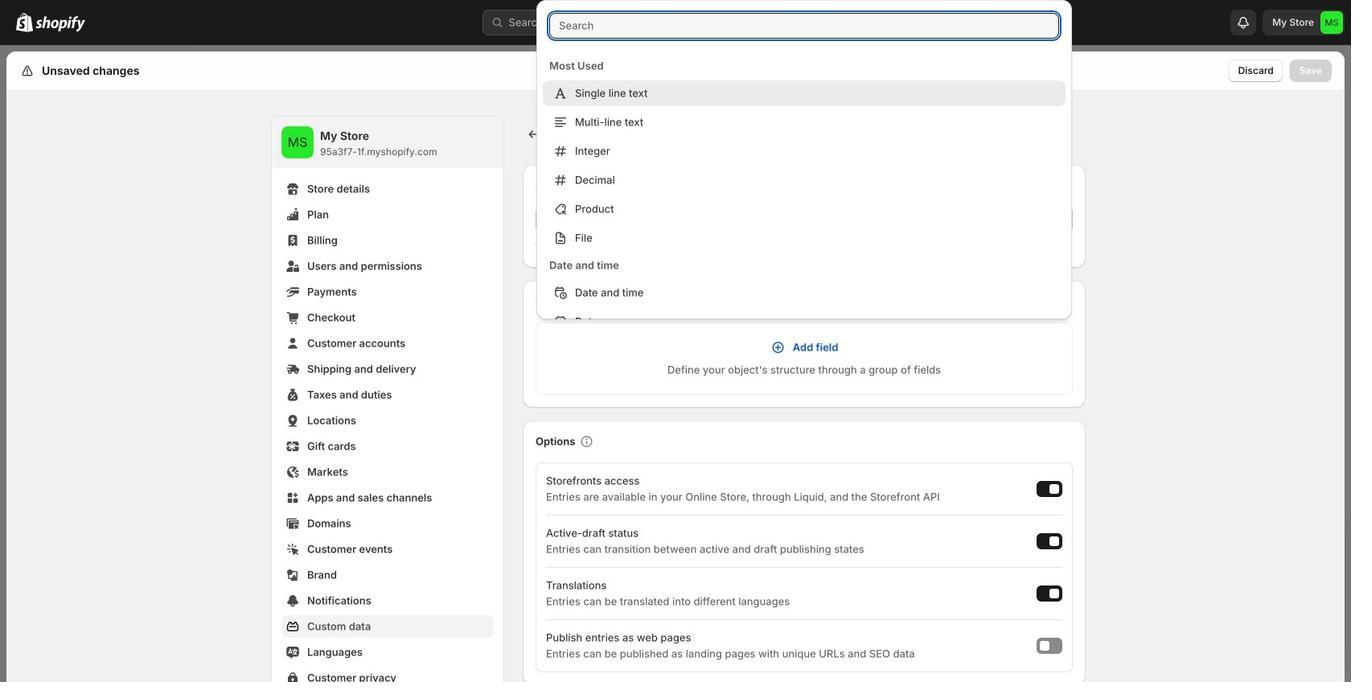 Task type: locate. For each thing, give the bounding box(es) containing it.
0 vertical spatial my store image
[[1321, 11, 1344, 34]]

0 vertical spatial group
[[537, 80, 1072, 251]]

1 vertical spatial group
[[537, 280, 1072, 335]]

1 vertical spatial my store image
[[282, 126, 314, 158]]

toggle publishing entries as web pages image
[[1040, 641, 1050, 651]]

0 horizontal spatial my store image
[[282, 126, 314, 158]]

group
[[537, 80, 1072, 251], [537, 280, 1072, 335]]

Search search field
[[549, 13, 1060, 39]]

search list box
[[537, 51, 1072, 682]]

shopify image
[[35, 16, 85, 32]]

shop settings menu element
[[272, 117, 504, 682]]

option
[[537, 80, 1072, 106]]

1 group from the top
[[537, 80, 1072, 251]]

my store image
[[1321, 11, 1344, 34], [282, 126, 314, 158]]



Task type: describe. For each thing, give the bounding box(es) containing it.
shopify image
[[16, 13, 33, 32]]

Examples: Cart upsell, Fabric colors, Product bundle text field
[[536, 207, 1026, 233]]

2 group from the top
[[537, 280, 1072, 335]]

my store image inside the shop settings menu element
[[282, 126, 314, 158]]

settings dialog
[[6, 51, 1345, 682]]

1 horizontal spatial my store image
[[1321, 11, 1344, 34]]



Task type: vqa. For each thing, say whether or not it's contained in the screenshot.
currently
no



